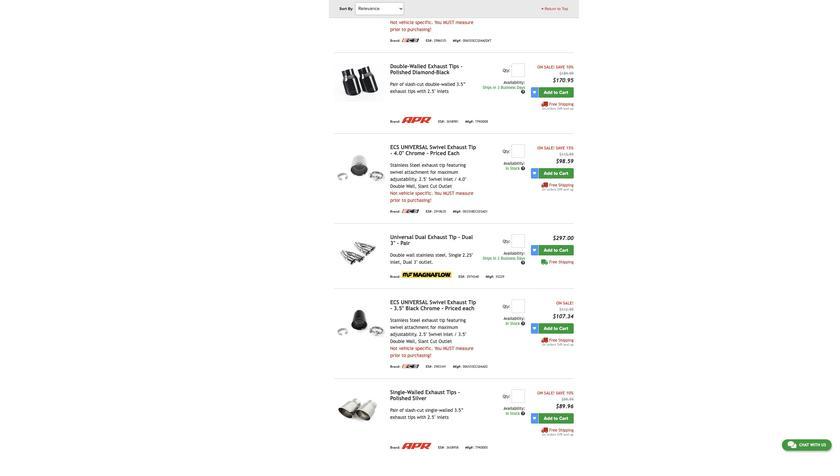 Task type: vqa. For each thing, say whether or not it's contained in the screenshot.
2nd up from the bottom
yes



Task type: describe. For each thing, give the bounding box(es) containing it.
mfg#: 003358ecs03a01
[[453, 210, 488, 214]]

orders for $170.95
[[547, 107, 557, 110]]

exhaust inside ecs universal swivel exhaust tip - 3.5" black chrome - priced each
[[448, 299, 467, 306]]

outlet for -
[[439, 339, 452, 344]]

tip for -
[[440, 318, 446, 323]]

by
[[348, 6, 353, 11]]

outlet for priced
[[439, 184, 452, 189]]

availability: for universal dual exhaust tip - dual 3" - pair
[[504, 251, 525, 256]]

question circle image for $170.95
[[521, 90, 525, 94]]

purchasing! for ecs universal swivel exhaust tip - 4.0" chrome - priced each
[[408, 198, 432, 203]]

double for ecs universal swivel exhaust tip - 3.5" black chrome - priced each
[[391, 339, 405, 344]]

in stock for $98.59
[[506, 166, 521, 171]]

3 add from the top
[[544, 247, 553, 253]]

us
[[822, 443, 827, 447]]

tip inside 'universal dual exhaust tip - dual 3" - pair'
[[449, 234, 457, 240]]

$297.00
[[553, 235, 574, 241]]

not inside not vehicle specific. you must measure prior to purchasing!
[[391, 20, 398, 25]]

es#: left 2986535
[[426, 39, 433, 43]]

double-
[[426, 82, 442, 87]]

$89.96
[[556, 403, 574, 410]]

must for ecs universal swivel exhaust tip - 4.0" chrome - priced each
[[443, 191, 455, 196]]

3" inside double wall stainless steel. single 2.25" inlet, dual 3" outlet.
[[414, 259, 418, 265]]

add to wish list image for $107.34
[[533, 327, 537, 330]]

measure for ecs universal swivel exhaust tip - 4.0" chrome - priced each
[[456, 191, 474, 196]]

ecs universal swivel exhaust tip - 4.0" chrome - priced each link
[[391, 144, 477, 156]]

sort
[[340, 6, 347, 11]]

2 horizontal spatial dual
[[462, 234, 473, 240]]

universal dual exhaust tip - dual 3" - pair
[[391, 234, 473, 246]]

ecs for 4.0"
[[391, 144, 400, 150]]

- left the each
[[427, 150, 429, 156]]

measure inside not vehicle specific. you must measure prior to purchasing!
[[456, 20, 474, 25]]

es#: 2903341
[[426, 365, 447, 369]]

free shipping on orders $49 and up for $170.95
[[543, 102, 574, 110]]

black for diamond-
[[437, 69, 450, 75]]

measure for ecs universal swivel exhaust tip - 3.5" black chrome - priced each
[[456, 346, 474, 351]]

es#2918635 - 003358ecs03a01 - ecs universal swivel exhaust tip - 4.0" chrome - priced each - stainless steel exhaust tip featuring swivel attachment for maximum adjustability. 2.5" swivel inlet / 4.0" double wall, slant cut outlet - ecs - audi bmw volkswagen mercedes benz mini porsche image
[[334, 144, 385, 182]]

steel.
[[436, 252, 448, 258]]

and for $98.59
[[564, 188, 569, 191]]

es#: for double-walled exhaust tips - polished diamond-black
[[439, 120, 445, 124]]

pair of slash-cut single-walled 3.5" exhaust tips with 2.5" inlets
[[391, 408, 464, 420]]

wall, for chrome
[[406, 184, 417, 189]]

on sale!                         save 10% $189.99 $170.95
[[538, 65, 574, 84]]

universal
[[391, 234, 414, 240]]

on sale!                         save 15% $115.99 $98.59
[[538, 146, 574, 164]]

each
[[463, 305, 475, 312]]

2.25"
[[463, 252, 474, 258]]

006555ecs04a02kt
[[463, 39, 492, 43]]

on sale! $112.99 $107.34
[[553, 301, 574, 320]]

vehicle inside not vehicle specific. you must measure prior to purchasing!
[[399, 20, 414, 25]]

on for $89.96
[[538, 391, 543, 396]]

mfg#: 006555ecs04a02
[[453, 365, 488, 369]]

each
[[448, 150, 460, 156]]

on sale!                         save 10% $99.99 $89.96
[[538, 391, 574, 410]]

$107.34
[[553, 313, 574, 320]]

double wall stainless steel. single 2.25" inlet, dual 3" outlet.
[[391, 252, 474, 265]]

es#: 3658958
[[439, 446, 459, 450]]

black for 3.5"
[[406, 305, 419, 312]]

slant for -
[[418, 184, 429, 189]]

stainless steel exhaust tip featuring swivel attachment for maximum adjustability. 2.5" swivel inlet / 3.5" double wall, slant cut outlet not vehicle specific. you must measure prior to purchasing!
[[391, 318, 474, 358]]

sort by
[[340, 6, 353, 11]]

in for single-walled exhaust tips - polished silver
[[506, 411, 509, 416]]

ships for universal dual exhaust tip - dual 3" - pair
[[483, 256, 492, 261]]

35229
[[496, 275, 505, 279]]

es#: 2918635
[[426, 210, 447, 214]]

- up the single
[[459, 234, 461, 240]]

add to wish list image for $89.96
[[533, 417, 537, 420]]

tpk0005
[[476, 446, 488, 450]]

prior inside not vehicle specific. you must measure prior to purchasing!
[[391, 27, 401, 32]]

stock for $107.34
[[511, 321, 520, 326]]

swivel inside stainless steel exhaust tip featuring swivel attachment for maximum adjustability. 2.5" swivel inlet / 3.5" double wall, slant cut outlet not vehicle specific. you must measure prior to purchasing!
[[429, 332, 442, 337]]

1 brand: from the top
[[391, 39, 401, 43]]

1 horizontal spatial dual
[[415, 234, 426, 240]]

of for silver
[[400, 408, 404, 413]]

tip for ecs universal swivel exhaust tip - 4.0" chrome - priced each
[[469, 144, 477, 150]]

$99.99
[[562, 397, 574, 402]]

return
[[545, 6, 557, 11]]

3
[[498, 85, 500, 90]]

2974340
[[467, 275, 479, 279]]

double inside double wall stainless steel. single 2.25" inlet, dual 3" outlet.
[[391, 252, 405, 258]]

double-
[[391, 63, 410, 69]]

/ for priced
[[455, 332, 457, 337]]

3 add to cart from the top
[[544, 247, 569, 253]]

cart for $170.95
[[560, 90, 569, 95]]

you for -
[[435, 346, 442, 351]]

on for $170.95
[[543, 107, 546, 110]]

walled for single-walled exhaust tips - polished silver
[[439, 408, 453, 413]]

pair for single-
[[391, 408, 399, 413]]

to inside stainless steel exhaust tip featuring swivel attachment for maximum adjustability. 2.5" swivel inlet / 3.5" double wall, slant cut outlet not vehicle specific. you must measure prior to purchasing!
[[402, 353, 406, 358]]

ecs universal swivel exhaust tip - 4.0" chrome - priced each
[[391, 144, 477, 156]]

2
[[498, 256, 500, 261]]

$170.95
[[553, 77, 574, 84]]

es#3658958 - tpk0005 - single-walled exhaust tips - polished silver - pair of slash-cut single-walled 3.5 exhaust tips with 2.5" inlets - apr - audi volkswagen porsche image
[[334, 390, 385, 428]]

shipping for $89.96
[[559, 428, 574, 433]]

free shipping on orders $49 and up for $98.59
[[543, 183, 574, 191]]

days for $297.00
[[517, 256, 525, 261]]

not for ecs universal swivel exhaust tip - 3.5" black chrome - priced each
[[391, 346, 398, 351]]

2903341
[[434, 365, 447, 369]]

ships in 3 business days
[[483, 85, 525, 90]]

swivel inside stainless steel exhaust tip featuring swivel attachment for maximum adjustability. 2.5" swivel inlet / 4.0" double wall, slant cut outlet not vehicle specific. you must measure prior to purchasing!
[[429, 176, 442, 182]]

2.5" for pair of slash-cut single-walled 3.5" exhaust tips with 2.5" inlets
[[428, 415, 436, 420]]

adjustability. for 4.0"
[[391, 176, 418, 182]]

- right es#2918635 - 003358ecs03a01 - ecs universal swivel exhaust tip - 4.0" chrome - priced each - stainless steel exhaust tip featuring swivel attachment for maximum adjustability. 2.5" swivel inlet / 4.0" double wall, slant cut outlet - ecs - audi bmw volkswagen mercedes benz mini porsche image
[[391, 150, 392, 156]]

3658958
[[447, 446, 459, 450]]

3.5" inside stainless steel exhaust tip featuring swivel attachment for maximum adjustability. 2.5" swivel inlet / 3.5" double wall, slant cut outlet not vehicle specific. you must measure prior to purchasing!
[[459, 332, 467, 337]]

exhaust for universal dual exhaust tip - dual 3" - pair
[[428, 234, 448, 240]]

4 shipping from the top
[[559, 260, 574, 264]]

2918635
[[434, 210, 447, 214]]

chat with us link
[[783, 439, 832, 451]]

attachment for chrome
[[405, 169, 429, 175]]

question circle image for $107.34
[[521, 322, 525, 326]]

$112.99
[[560, 307, 574, 312]]

adjustability. for 3.5"
[[391, 332, 418, 337]]

must inside not vehicle specific. you must measure prior to purchasing!
[[443, 20, 455, 25]]

stainless for 4.0"
[[391, 162, 409, 168]]

priced inside ecs universal swivel exhaust tip - 4.0" chrome - priced each
[[431, 150, 446, 156]]

- right es#2903341 - 006555ecs04a02 - ecs universal swivel exhaust tip - 3.5" black chrome - priced each - stainless steel exhaust tip featuring swivel attachment for maximum adjustability. 2.5" swivel inlet / 3.5" double wall, slant cut outlet - ecs - audi bmw volkswagen mercedes benz mini porsche image
[[391, 305, 392, 312]]

double-walled exhaust tips - polished diamond-black link
[[391, 63, 463, 75]]

brand: for double-walled exhaust tips - polished diamond-black
[[391, 120, 401, 124]]

walled for silver
[[407, 389, 424, 396]]

- inside double-walled exhaust tips - polished diamond-black
[[461, 63, 463, 69]]

pair for double-
[[391, 82, 399, 87]]

steel for black
[[410, 318, 421, 323]]

on for $107.34
[[557, 301, 562, 306]]

top
[[562, 6, 569, 11]]

2 vertical spatial with
[[811, 443, 821, 447]]

exhaust inside stainless steel exhaust tip featuring swivel attachment for maximum adjustability. 2.5" swivel inlet / 3.5" double wall, slant cut outlet not vehicle specific. you must measure prior to purchasing!
[[422, 318, 438, 323]]

featuring for each
[[447, 162, 466, 168]]

15%
[[567, 146, 574, 150]]

4.0" inside ecs universal swivel exhaust tip - 4.0" chrome - priced each
[[394, 150, 404, 156]]

1 free from the top
[[550, 12, 558, 17]]

shipping for $107.34
[[559, 338, 574, 343]]

mfg#: tpk0008
[[466, 120, 488, 124]]

pair of slash-cut double-walled 3.5" exhaust tips with 2.5" inlets
[[391, 82, 466, 94]]

return to top link
[[542, 6, 569, 12]]

swivel inside ecs universal swivel exhaust tip - 4.0" chrome - priced each
[[430, 144, 446, 150]]

pair inside 'universal dual exhaust tip - dual 3" - pair'
[[401, 240, 410, 246]]

mfg#: 006555ecs04a02kt
[[453, 39, 492, 43]]

sale! for $89.96
[[545, 391, 555, 396]]

add to cart for $89.96
[[544, 416, 569, 421]]

single-
[[391, 389, 407, 396]]

1 ecs - corporate logo image from the top
[[402, 38, 419, 42]]

cut for chrome
[[430, 339, 438, 344]]

for for chrome
[[431, 325, 437, 330]]

mfg#: right 2986535
[[453, 39, 462, 43]]

1 free shipping from the top
[[550, 12, 574, 17]]

es#: 2986535
[[426, 39, 447, 43]]

comments image
[[788, 441, 797, 449]]

in for ecs universal swivel exhaust tip - 3.5" black chrome - priced each
[[506, 321, 509, 326]]

add to wish list image for $98.59
[[533, 172, 537, 175]]

chat with us
[[800, 443, 827, 447]]

wall
[[406, 252, 415, 258]]

$49 for $170.95
[[558, 107, 563, 110]]

vehicle for ecs universal swivel exhaust tip - 4.0" chrome - priced each
[[399, 191, 414, 196]]

add to cart button for $89.96
[[539, 413, 574, 424]]

sale! for $107.34
[[563, 301, 574, 306]]

es#2974340 - 35229 - universal dual exhaust tip - dual 3" - pair - double wall stainless steel. single 2.25" inlet, dual 3" outlet. - magnaflow - audi volkswagen image
[[334, 234, 385, 272]]

3" inside 'universal dual exhaust tip - dual 3" - pair'
[[391, 240, 396, 246]]

mfg#: 35229
[[486, 275, 505, 279]]

es#: for single-walled exhaust tips - polished silver
[[439, 446, 445, 450]]

es#: for universal dual exhaust tip - dual 3" - pair
[[459, 275, 466, 279]]

$115.99
[[560, 152, 574, 157]]

tip for priced
[[440, 162, 446, 168]]

10% for $170.95
[[567, 65, 574, 69]]

sale! for $170.95
[[545, 65, 555, 69]]

single-walled exhaust tips - polished silver
[[391, 389, 460, 402]]

purchasing! inside not vehicle specific. you must measure prior to purchasing!
[[408, 27, 432, 32]]

save for $98.59
[[556, 146, 565, 150]]

3 cart from the top
[[560, 247, 569, 253]]

availability: for single-walled exhaust tips - polished silver
[[504, 406, 525, 411]]

on for $170.95
[[538, 65, 543, 69]]

slash- for diamond-
[[406, 82, 417, 87]]

3.5" inside ecs universal swivel exhaust tip - 3.5" black chrome - priced each
[[394, 305, 404, 312]]

add to wish list image for $170.95
[[533, 91, 537, 94]]

es#3658981 - tpk0008 - double-walled exhaust tips - polished diamond-black - pair of slash-cut double-walled 3.5 exhaust tips with 2.5" inlets - apr - audi volkswagen porsche image
[[334, 63, 385, 102]]

stock for $89.96
[[511, 411, 520, 416]]

universal dual exhaust tip - dual 3" - pair link
[[391, 234, 473, 246]]

availability: for ecs universal swivel exhaust tip - 3.5" black chrome - priced each
[[504, 316, 525, 321]]

es#2903341 - 006555ecs04a02 - ecs universal swivel exhaust tip - 3.5" black chrome - priced each - stainless steel exhaust tip featuring swivel attachment for maximum adjustability. 2.5" swivel inlet / 3.5" double wall, slant cut outlet - ecs - audi bmw volkswagen mercedes benz mini porsche image
[[334, 300, 385, 338]]

prior for ecs universal swivel exhaust tip - 3.5" black chrome - priced each
[[391, 353, 401, 358]]

single-
[[426, 408, 439, 413]]

mfg#: for ecs universal swivel exhaust tip - 4.0" chrome - priced each
[[453, 210, 462, 214]]

cart for $89.96
[[560, 416, 569, 421]]

2.5" for stainless steel exhaust tip featuring swivel attachment for maximum adjustability. 2.5" swivel inlet / 3.5" double wall, slant cut outlet not vehicle specific. you must measure prior to purchasing!
[[419, 332, 428, 337]]

inlet,
[[391, 259, 402, 265]]

dual inside double wall stainless steel. single 2.25" inlet, dual 3" outlet.
[[403, 259, 413, 265]]

specific. for ecs universal swivel exhaust tip - 4.0" chrome - priced each
[[416, 191, 433, 196]]

1 shipping from the top
[[559, 12, 574, 17]]



Task type: locate. For each thing, give the bounding box(es) containing it.
cart for $98.59
[[560, 170, 569, 176]]

days right 3
[[517, 85, 525, 90]]

1 outlet from the top
[[439, 184, 452, 189]]

for
[[431, 169, 437, 175], [431, 325, 437, 330]]

0 vertical spatial apr - corporate logo image
[[402, 117, 432, 123]]

3.5" for single-walled exhaust tips - polished silver
[[455, 408, 464, 413]]

featuring inside stainless steel exhaust tip featuring swivel attachment for maximum adjustability. 2.5" swivel inlet / 3.5" double wall, slant cut outlet not vehicle specific. you must measure prior to purchasing!
[[447, 318, 466, 323]]

polished for double-
[[391, 69, 411, 75]]

mfg#: right 2903341 on the bottom right
[[453, 365, 462, 369]]

2.5" inside stainless steel exhaust tip featuring swivel attachment for maximum adjustability. 2.5" swivel inlet / 4.0" double wall, slant cut outlet not vehicle specific. you must measure prior to purchasing!
[[419, 176, 428, 182]]

4 $49 from the top
[[558, 433, 563, 436]]

slant up es#: 2918635
[[418, 184, 429, 189]]

polished left diamond-
[[391, 69, 411, 75]]

2.5" inside "pair of slash-cut double-walled 3.5" exhaust tips with 2.5" inlets"
[[428, 89, 436, 94]]

cart down $107.34
[[560, 326, 569, 331]]

1 vertical spatial black
[[406, 305, 419, 312]]

None number field
[[512, 63, 525, 77], [512, 144, 525, 158], [512, 234, 525, 248], [512, 300, 525, 313], [512, 390, 525, 403], [512, 63, 525, 77], [512, 144, 525, 158], [512, 234, 525, 248], [512, 300, 525, 313], [512, 390, 525, 403]]

3.5" right single-
[[455, 408, 464, 413]]

tip down ecs universal swivel exhaust tip - 3.5" black chrome - priced each link
[[440, 318, 446, 323]]

1 vertical spatial slash-
[[406, 408, 417, 413]]

purchasing!
[[408, 27, 432, 32], [408, 198, 432, 203], [408, 353, 432, 358]]

maximum for priced
[[438, 325, 458, 330]]

stainless
[[417, 252, 434, 258]]

exhaust inside single-walled exhaust tips - polished silver
[[426, 389, 445, 396]]

1 vertical spatial cut
[[417, 408, 424, 413]]

orders
[[547, 107, 557, 110], [547, 188, 557, 191], [547, 343, 557, 346], [547, 433, 557, 436]]

universal inside ecs universal swivel exhaust tip - 4.0" chrome - priced each
[[401, 144, 428, 150]]

3"
[[391, 240, 396, 246], [414, 259, 418, 265]]

apr - corporate logo image for diamond-
[[402, 117, 432, 123]]

add to cart for $170.95
[[544, 90, 569, 95]]

3 question circle image from the top
[[521, 261, 525, 265]]

steel down ecs universal swivel exhaust tip - 3.5" black chrome - priced each link
[[410, 318, 421, 323]]

2 featuring from the top
[[447, 318, 466, 323]]

1 vertical spatial adjustability.
[[391, 332, 418, 337]]

steel inside stainless steel exhaust tip featuring swivel attachment for maximum adjustability. 2.5" swivel inlet / 3.5" double wall, slant cut outlet not vehicle specific. you must measure prior to purchasing!
[[410, 318, 421, 323]]

2.5" inside stainless steel exhaust tip featuring swivel attachment for maximum adjustability. 2.5" swivel inlet / 3.5" double wall, slant cut outlet not vehicle specific. you must measure prior to purchasing!
[[419, 332, 428, 337]]

2 vertical spatial purchasing!
[[408, 353, 432, 358]]

2 cut from the top
[[417, 408, 424, 413]]

2 must from the top
[[443, 191, 455, 196]]

question circle image
[[521, 90, 525, 94], [521, 166, 525, 170], [521, 261, 525, 265]]

1 cut from the top
[[430, 184, 438, 189]]

business for on sale!                         save 10%
[[501, 85, 516, 90]]

tip inside ecs universal swivel exhaust tip - 3.5" black chrome - priced each
[[469, 299, 477, 306]]

0 vertical spatial walled
[[410, 63, 427, 69]]

1 vertical spatial must
[[443, 191, 455, 196]]

mfg#: left 35229
[[486, 275, 495, 279]]

caret up image
[[542, 7, 544, 11]]

3 prior from the top
[[391, 353, 401, 358]]

slash-
[[406, 82, 417, 87], [406, 408, 417, 413]]

maximum
[[438, 169, 458, 175], [438, 325, 458, 330]]

orders down $107.34
[[547, 343, 557, 346]]

priced left 'each'
[[445, 305, 461, 312]]

2 purchasing! from the top
[[408, 198, 432, 203]]

brand: for single-walled exhaust tips - polished silver
[[391, 446, 401, 450]]

0 vertical spatial inlet
[[444, 176, 453, 182]]

polished left silver
[[391, 395, 411, 402]]

free shipping on orders $49 and up for $107.34
[[543, 338, 574, 346]]

add to wish list image
[[533, 91, 537, 94], [533, 172, 537, 175], [533, 327, 537, 330], [533, 417, 537, 420]]

2 on from the top
[[543, 188, 546, 191]]

mfg#: tpk0005
[[466, 446, 488, 450]]

0 vertical spatial in
[[493, 85, 497, 90]]

purchasing! up es#: 2903341
[[408, 353, 432, 358]]

specific. up es#: 2918635
[[416, 191, 433, 196]]

slash- inside "pair of slash-cut double-walled 3.5" exhaust tips with 2.5" inlets"
[[406, 82, 417, 87]]

specific. for ecs universal swivel exhaust tip - 3.5" black chrome - priced each
[[416, 346, 433, 351]]

free for $107.34
[[550, 338, 558, 343]]

tips for diamond-
[[408, 89, 416, 94]]

4 free from the top
[[550, 260, 558, 264]]

of inside "pair of slash-cut double-walled 3.5" exhaust tips with 2.5" inlets"
[[400, 82, 404, 87]]

wall, inside stainless steel exhaust tip featuring swivel attachment for maximum adjustability. 2.5" swivel inlet / 4.0" double wall, slant cut outlet not vehicle specific. you must measure prior to purchasing!
[[406, 184, 417, 189]]

add to cart button down $107.34
[[539, 323, 574, 334]]

walled inside double-walled exhaust tips - polished diamond-black
[[410, 63, 427, 69]]

1 swivel from the top
[[391, 169, 403, 175]]

on inside on sale!                         save 10% $189.99 $170.95
[[538, 65, 543, 69]]

cut up es#: 2918635
[[430, 184, 438, 189]]

2 slash- from the top
[[406, 408, 417, 413]]

walled up pair of slash-cut single-walled 3.5" exhaust tips with 2.5" inlets
[[407, 389, 424, 396]]

stainless inside stainless steel exhaust tip featuring swivel attachment for maximum adjustability. 2.5" swivel inlet / 3.5" double wall, slant cut outlet not vehicle specific. you must measure prior to purchasing!
[[391, 318, 409, 323]]

save inside on sale!                         save 10% $189.99 $170.95
[[556, 65, 565, 69]]

2 vertical spatial stock
[[511, 411, 520, 416]]

0 vertical spatial 3.5"
[[457, 82, 466, 87]]

mfg#: left tpk0008
[[466, 120, 474, 124]]

1 availability: from the top
[[504, 80, 525, 85]]

exhaust inside double-walled exhaust tips - polished diamond-black
[[428, 63, 448, 69]]

2 vertical spatial not
[[391, 346, 398, 351]]

3 add to cart button from the top
[[539, 245, 574, 255]]

free for $89.96
[[550, 428, 558, 433]]

add to cart down "$89.96"
[[544, 416, 569, 421]]

2 $49 from the top
[[558, 188, 563, 191]]

2 ships from the top
[[483, 256, 492, 261]]

slash- inside pair of slash-cut single-walled 3.5" exhaust tips with 2.5" inlets
[[406, 408, 417, 413]]

1 vertical spatial you
[[435, 191, 442, 196]]

you for priced
[[435, 191, 442, 196]]

2 cart from the top
[[560, 170, 569, 176]]

priced left the each
[[431, 150, 446, 156]]

of down double-
[[400, 82, 404, 87]]

swivel for 4.0"
[[391, 169, 403, 175]]

ecs - corporate logo image
[[402, 38, 419, 42], [402, 209, 419, 213], [402, 364, 419, 368]]

up down $107.34
[[570, 343, 574, 346]]

walled inside pair of slash-cut single-walled 3.5" exhaust tips with 2.5" inlets
[[439, 408, 453, 413]]

/ for each
[[455, 176, 457, 182]]

days right the 2
[[517, 256, 525, 261]]

0 horizontal spatial dual
[[403, 259, 413, 265]]

qty: for ecs universal swivel exhaust tip - 3.5" black chrome - priced each
[[503, 304, 511, 309]]

3 double from the top
[[391, 339, 405, 344]]

3 in from the top
[[506, 411, 509, 416]]

1 up from the top
[[570, 107, 574, 110]]

for inside stainless steel exhaust tip featuring swivel attachment for maximum adjustability. 2.5" swivel inlet / 4.0" double wall, slant cut outlet not vehicle specific. you must measure prior to purchasing!
[[431, 169, 437, 175]]

you inside stainless steel exhaust tip featuring swivel attachment for maximum adjustability. 2.5" swivel inlet / 4.0" double wall, slant cut outlet not vehicle specific. you must measure prior to purchasing!
[[435, 191, 442, 196]]

0 vertical spatial measure
[[456, 20, 474, 25]]

you inside not vehicle specific. you must measure prior to purchasing!
[[435, 20, 442, 25]]

chat
[[800, 443, 810, 447]]

cut for diamond-
[[417, 82, 424, 87]]

add to cart
[[544, 90, 569, 95], [544, 170, 569, 176], [544, 247, 569, 253], [544, 326, 569, 331], [544, 416, 569, 421]]

free shipping
[[550, 12, 574, 17], [550, 260, 574, 264]]

es#: left 2918635
[[426, 210, 433, 214]]

tip inside ecs universal swivel exhaust tip - 4.0" chrome - priced each
[[469, 144, 477, 150]]

1 vertical spatial measure
[[456, 191, 474, 196]]

es#2986535 - 006555ecs04a02kt - ecs universal swivel exhaust tips - 3.5" black chrome - pair - stainless steel exhaust tips featuring swivel attachments for maximum adjustability. 2.5" swivel inlet / 3.5" double wall, slant cut outlet - ecs - audi bmw volkswagen mercedes benz mini porsche image
[[334, 0, 385, 12]]

single
[[449, 252, 462, 258]]

orders for $107.34
[[547, 343, 557, 346]]

10% up $99.99
[[567, 391, 574, 396]]

2 vertical spatial you
[[435, 346, 442, 351]]

attachment down ecs universal swivel exhaust tip - 4.0" chrome - priced each link
[[405, 169, 429, 175]]

exhaust inside pair of slash-cut single-walled 3.5" exhaust tips with 2.5" inlets
[[391, 415, 407, 420]]

attachment down ecs universal swivel exhaust tip - 3.5" black chrome - priced each link
[[405, 325, 429, 330]]

1 vertical spatial 4.0"
[[459, 176, 467, 182]]

stock
[[511, 166, 520, 171], [511, 321, 520, 326], [511, 411, 520, 416]]

exhaust down es#: 2974340
[[448, 299, 467, 306]]

black inside double-walled exhaust tips - polished diamond-black
[[437, 69, 450, 75]]

2 qty: from the top
[[503, 149, 511, 154]]

0 vertical spatial for
[[431, 169, 437, 175]]

vehicle
[[399, 20, 414, 25], [399, 191, 414, 196], [399, 346, 414, 351]]

$49 down $170.95
[[558, 107, 563, 110]]

add to cart button for $98.59
[[539, 168, 574, 178]]

single-walled exhaust tips - polished silver link
[[391, 389, 460, 402]]

2.5" down double-
[[428, 89, 436, 94]]

save up $189.99
[[556, 65, 565, 69]]

cut inside stainless steel exhaust tip featuring swivel attachment for maximum adjustability. 2.5" swivel inlet / 4.0" double wall, slant cut outlet not vehicle specific. you must measure prior to purchasing!
[[430, 184, 438, 189]]

on inside on sale!                         save 15% $115.99 $98.59
[[538, 146, 543, 150]]

chrome
[[406, 150, 425, 156], [421, 305, 440, 312]]

dual up stainless
[[415, 234, 426, 240]]

2 vertical spatial pair
[[391, 408, 399, 413]]

chrome inside ecs universal swivel exhaust tip - 4.0" chrome - priced each
[[406, 150, 425, 156]]

swivel inside ecs universal swivel exhaust tip - 3.5" black chrome - priced each
[[430, 299, 446, 306]]

exhaust up the steel.
[[428, 234, 448, 240]]

add to cart button for $170.95
[[539, 87, 574, 98]]

must for ecs universal swivel exhaust tip - 3.5" black chrome - priced each
[[443, 346, 455, 351]]

2 add from the top
[[544, 170, 553, 176]]

2 free shipping from the top
[[550, 260, 574, 264]]

in
[[506, 166, 509, 171], [506, 321, 509, 326], [506, 411, 509, 416]]

add to cart down '$297.00'
[[544, 247, 569, 253]]

1 for from the top
[[431, 169, 437, 175]]

3 up from the top
[[570, 343, 574, 346]]

0 vertical spatial steel
[[410, 162, 421, 168]]

up
[[570, 107, 574, 110], [570, 188, 574, 191], [570, 343, 574, 346], [570, 433, 574, 436]]

free shipping down '$297.00'
[[550, 260, 574, 264]]

walled inside "pair of slash-cut double-walled 3.5" exhaust tips with 2.5" inlets"
[[442, 82, 455, 87]]

tpk0008
[[476, 120, 488, 124]]

3 and from the top
[[564, 343, 569, 346]]

free down '$297.00'
[[550, 260, 558, 264]]

measure inside stainless steel exhaust tip featuring swivel attachment for maximum adjustability. 2.5" swivel inlet / 3.5" double wall, slant cut outlet not vehicle specific. you must measure prior to purchasing!
[[456, 346, 474, 351]]

maximum inside stainless steel exhaust tip featuring swivel attachment for maximum adjustability. 2.5" swivel inlet / 3.5" double wall, slant cut outlet not vehicle specific. you must measure prior to purchasing!
[[438, 325, 458, 330]]

free down return to top link
[[550, 12, 558, 17]]

1 question circle image from the top
[[521, 90, 525, 94]]

1 wall, from the top
[[406, 184, 417, 189]]

1 must from the top
[[443, 20, 455, 25]]

in for double-walled exhaust tips - polished diamond-black
[[493, 85, 497, 90]]

business for $297.00
[[501, 256, 516, 261]]

priced inside ecs universal swivel exhaust tip - 3.5" black chrome - priced each
[[445, 305, 461, 312]]

question circle image
[[521, 322, 525, 326], [521, 412, 525, 416]]

cart for $107.34
[[560, 326, 569, 331]]

0 vertical spatial black
[[437, 69, 450, 75]]

days
[[517, 85, 525, 90], [517, 256, 525, 261]]

must up 2986535
[[443, 20, 455, 25]]

cut
[[417, 82, 424, 87], [417, 408, 424, 413]]

mfg#: right 2918635
[[453, 210, 462, 214]]

1 vertical spatial attachment
[[405, 325, 429, 330]]

0 vertical spatial prior
[[391, 27, 401, 32]]

free shipping on orders $49 and up
[[543, 102, 574, 110], [543, 183, 574, 191], [543, 338, 574, 346], [543, 428, 574, 436]]

2 vertical spatial vehicle
[[399, 346, 414, 351]]

dual up the 2.25"
[[462, 234, 473, 240]]

2 ecs - corporate logo image from the top
[[402, 209, 419, 213]]

ecs universal swivel exhaust tip - 3.5" black chrome - priced each
[[391, 299, 477, 312]]

and down $107.34
[[564, 343, 569, 346]]

$189.99
[[560, 71, 574, 76]]

1 slash- from the top
[[406, 82, 417, 87]]

save
[[556, 65, 565, 69], [556, 146, 565, 150], [556, 391, 565, 396]]

sale! for $98.59
[[545, 146, 555, 150]]

1 vertical spatial vehicle
[[399, 191, 414, 196]]

to
[[558, 6, 561, 11], [402, 27, 406, 32], [554, 90, 558, 95], [554, 170, 558, 176], [402, 198, 406, 203], [554, 247, 558, 253], [554, 326, 558, 331], [402, 353, 406, 358], [554, 416, 558, 421]]

not vehicle specific. you must measure prior to purchasing!
[[391, 20, 474, 32]]

0 vertical spatial in stock
[[506, 166, 521, 171]]

$49 for $98.59
[[558, 188, 563, 191]]

1 horizontal spatial 3.5"
[[459, 332, 467, 337]]

featuring down the each
[[447, 162, 466, 168]]

2.5"
[[428, 89, 436, 94], [419, 176, 428, 182], [419, 332, 428, 337], [428, 415, 436, 420]]

double inside stainless steel exhaust tip featuring swivel attachment for maximum adjustability. 2.5" swivel inlet / 4.0" double wall, slant cut outlet not vehicle specific. you must measure prior to purchasing!
[[391, 184, 405, 189]]

not for ecs universal swivel exhaust tip - 4.0" chrome - priced each
[[391, 191, 398, 196]]

- inside single-walled exhaust tips - polished silver
[[458, 389, 460, 396]]

1 vertical spatial outlet
[[439, 339, 452, 344]]

es#: left 2974340 on the right
[[459, 275, 466, 279]]

maximum down ecs universal swivel exhaust tip - 3.5" black chrome - priced each
[[438, 325, 458, 330]]

add for $170.95
[[544, 90, 553, 95]]

with for diamond-
[[417, 89, 426, 94]]

sale! inside on sale!                         save 15% $115.99 $98.59
[[545, 146, 555, 150]]

1 vertical spatial wall,
[[406, 339, 417, 344]]

with inside "pair of slash-cut double-walled 3.5" exhaust tips with 2.5" inlets"
[[417, 89, 426, 94]]

1 ecs from the top
[[391, 144, 400, 150]]

black inside ecs universal swivel exhaust tip - 3.5" black chrome - priced each
[[406, 305, 419, 312]]

- down mfg#: 006555ecs04a02
[[458, 389, 460, 396]]

- up inlet,
[[397, 240, 399, 246]]

es#: 3658981
[[439, 120, 459, 124]]

4 add to wish list image from the top
[[533, 417, 537, 420]]

steel inside stainless steel exhaust tip featuring swivel attachment for maximum adjustability. 2.5" swivel inlet / 4.0" double wall, slant cut outlet not vehicle specific. you must measure prior to purchasing!
[[410, 162, 421, 168]]

003358ecs03a01
[[463, 210, 488, 214]]

1 orders from the top
[[547, 107, 557, 110]]

10% up $189.99
[[567, 65, 574, 69]]

tips inside "pair of slash-cut double-walled 3.5" exhaust tips with 2.5" inlets"
[[408, 89, 416, 94]]

0 vertical spatial tips
[[408, 89, 416, 94]]

availability: for double-walled exhaust tips - polished diamond-black
[[504, 80, 525, 85]]

prior
[[391, 27, 401, 32], [391, 198, 401, 203], [391, 353, 401, 358]]

1 vertical spatial universal
[[401, 299, 428, 306]]

2 vertical spatial tip
[[469, 299, 477, 306]]

3 stock from the top
[[511, 411, 520, 416]]

0 vertical spatial 3"
[[391, 240, 396, 246]]

outlet inside stainless steel exhaust tip featuring swivel attachment for maximum adjustability. 2.5" swivel inlet / 3.5" double wall, slant cut outlet not vehicle specific. you must measure prior to purchasing!
[[439, 339, 452, 344]]

on inside the on sale!                         save 10% $99.99 $89.96
[[538, 391, 543, 396]]

1 vertical spatial question circle image
[[521, 166, 525, 170]]

0 vertical spatial free shipping
[[550, 12, 574, 17]]

add for $107.34
[[544, 326, 553, 331]]

for down ecs universal swivel exhaust tip - 4.0" chrome - priced each
[[431, 169, 437, 175]]

inlets for silver
[[437, 415, 449, 420]]

pair inside "pair of slash-cut double-walled 3.5" exhaust tips with 2.5" inlets"
[[391, 82, 399, 87]]

2 availability: from the top
[[504, 161, 525, 166]]

2 not from the top
[[391, 191, 398, 196]]

1 horizontal spatial black
[[437, 69, 450, 75]]

1 vertical spatial not
[[391, 191, 398, 196]]

2 vertical spatial prior
[[391, 353, 401, 358]]

1 vertical spatial business
[[501, 256, 516, 261]]

inlets down double-
[[437, 89, 449, 94]]

1 vertical spatial inlets
[[437, 415, 449, 420]]

mfg#:
[[453, 39, 462, 43], [466, 120, 474, 124], [453, 210, 462, 214], [486, 275, 495, 279], [453, 365, 462, 369], [466, 446, 474, 450]]

ecs inside ecs universal swivel exhaust tip - 3.5" black chrome - priced each
[[391, 299, 400, 306]]

1 vertical spatial swivel
[[391, 325, 403, 330]]

4 brand: from the top
[[391, 275, 401, 279]]

vehicle inside stainless steel exhaust tip featuring swivel attachment for maximum adjustability. 2.5" swivel inlet / 4.0" double wall, slant cut outlet not vehicle specific. you must measure prior to purchasing!
[[399, 191, 414, 196]]

add to cart button down $98.59
[[539, 168, 574, 178]]

slant for chrome
[[418, 339, 429, 344]]

0 vertical spatial /
[[455, 176, 457, 182]]

3658981
[[447, 120, 459, 124]]

exhaust down ecs universal swivel exhaust tip - 3.5" black chrome - priced each link
[[422, 318, 438, 323]]

1 days from the top
[[517, 85, 525, 90]]

outlet up 2903341 on the bottom right
[[439, 339, 452, 344]]

stainless for 3.5"
[[391, 318, 409, 323]]

-
[[461, 63, 463, 69], [391, 150, 392, 156], [427, 150, 429, 156], [459, 234, 461, 240], [397, 240, 399, 246], [391, 305, 392, 312], [442, 305, 444, 312], [458, 389, 460, 396]]

2 vertical spatial must
[[443, 346, 455, 351]]

slash- down silver
[[406, 408, 417, 413]]

2.5" inside pair of slash-cut single-walled 3.5" exhaust tips with 2.5" inlets
[[428, 415, 436, 420]]

1 vertical spatial ecs - corporate logo image
[[402, 209, 419, 213]]

shipping down "$89.96"
[[559, 428, 574, 433]]

ships for double-walled exhaust tips - polished diamond-black
[[483, 85, 492, 90]]

2 vertical spatial double
[[391, 339, 405, 344]]

up down "$89.96"
[[570, 433, 574, 436]]

availability: for ecs universal swivel exhaust tip - 4.0" chrome - priced each
[[504, 161, 525, 166]]

0 horizontal spatial 3.5"
[[394, 305, 404, 312]]

0 vertical spatial specific.
[[416, 20, 433, 25]]

pair
[[391, 82, 399, 87], [401, 240, 410, 246], [391, 408, 399, 413]]

cart down $170.95
[[560, 90, 569, 95]]

1 vertical spatial 3"
[[414, 259, 418, 265]]

1 ships from the top
[[483, 85, 492, 90]]

1 vertical spatial slant
[[418, 339, 429, 344]]

5 add to cart button from the top
[[539, 413, 574, 424]]

- left 'each'
[[442, 305, 444, 312]]

1 vertical spatial prior
[[391, 198, 401, 203]]

up for $89.96
[[570, 433, 574, 436]]

shipping down the top
[[559, 12, 574, 17]]

2 for from the top
[[431, 325, 437, 330]]

cut inside "pair of slash-cut double-walled 3.5" exhaust tips with 2.5" inlets"
[[417, 82, 424, 87]]

in stock for $89.96
[[506, 411, 521, 416]]

attachment inside stainless steel exhaust tip featuring swivel attachment for maximum adjustability. 2.5" swivel inlet / 3.5" double wall, slant cut outlet not vehicle specific. you must measure prior to purchasing!
[[405, 325, 429, 330]]

polished inside single-walled exhaust tips - polished silver
[[391, 395, 411, 402]]

featuring inside stainless steel exhaust tip featuring swivel attachment for maximum adjustability. 2.5" swivel inlet / 4.0" double wall, slant cut outlet not vehicle specific. you must measure prior to purchasing!
[[447, 162, 466, 168]]

wall,
[[406, 184, 417, 189], [406, 339, 417, 344]]

vehicle for ecs universal swivel exhaust tip - 3.5" black chrome - priced each
[[399, 346, 414, 351]]

priced
[[431, 150, 446, 156], [445, 305, 461, 312]]

1 universal from the top
[[401, 144, 428, 150]]

on for $98.59
[[543, 188, 546, 191]]

measure inside stainless steel exhaust tip featuring swivel attachment for maximum adjustability. 2.5" swivel inlet / 4.0" double wall, slant cut outlet not vehicle specific. you must measure prior to purchasing!
[[456, 191, 474, 196]]

with down single-
[[417, 415, 426, 420]]

must inside stainless steel exhaust tip featuring swivel attachment for maximum adjustability. 2.5" swivel inlet / 4.0" double wall, slant cut outlet not vehicle specific. you must measure prior to purchasing!
[[443, 191, 455, 196]]

1 vertical spatial free shipping
[[550, 260, 574, 264]]

sale! inside the on sale!                         save 10% $99.99 $89.96
[[545, 391, 555, 396]]

ecs - corporate logo image for ecs universal swivel exhaust tip - 4.0" chrome - priced each
[[402, 209, 419, 213]]

save for $170.95
[[556, 65, 565, 69]]

orders down $170.95
[[547, 107, 557, 110]]

qty: for ecs universal swivel exhaust tip - 4.0" chrome - priced each
[[503, 149, 511, 154]]

attachment inside stainless steel exhaust tip featuring swivel attachment for maximum adjustability. 2.5" swivel inlet / 4.0" double wall, slant cut outlet not vehicle specific. you must measure prior to purchasing!
[[405, 169, 429, 175]]

not
[[391, 20, 398, 25], [391, 191, 398, 196], [391, 346, 398, 351]]

4 on from the top
[[543, 433, 546, 436]]

6 shipping from the top
[[559, 428, 574, 433]]

exhaust up single-
[[426, 389, 445, 396]]

inlet
[[444, 176, 453, 182], [444, 332, 453, 337]]

exhaust down ecs universal swivel exhaust tip - 4.0" chrome - priced each
[[422, 162, 438, 168]]

purchasing! up es#: 2918635
[[408, 198, 432, 203]]

tips down diamond-
[[408, 89, 416, 94]]

3 shipping from the top
[[559, 183, 574, 188]]

1 vertical spatial double
[[391, 252, 405, 258]]

2 you from the top
[[435, 191, 442, 196]]

1 vertical spatial pair
[[401, 240, 410, 246]]

to inside stainless steel exhaust tip featuring swivel attachment for maximum adjustability. 2.5" swivel inlet / 4.0" double wall, slant cut outlet not vehicle specific. you must measure prior to purchasing!
[[402, 198, 406, 203]]

1 polished from the top
[[391, 69, 411, 75]]

1 / from the top
[[455, 176, 457, 182]]

2 add to wish list image from the top
[[533, 172, 537, 175]]

2.5" down ecs universal swivel exhaust tip - 3.5" black chrome - priced each link
[[419, 332, 428, 337]]

1 vertical spatial chrome
[[421, 305, 440, 312]]

es#:
[[426, 39, 433, 43], [439, 120, 445, 124], [426, 210, 433, 214], [459, 275, 466, 279], [426, 365, 433, 369], [439, 446, 445, 450]]

free for $170.95
[[550, 102, 558, 107]]

tips inside double-walled exhaust tips - polished diamond-black
[[449, 63, 459, 69]]

double-walled exhaust tips - polished diamond-black
[[391, 63, 463, 75]]

0 vertical spatial inlets
[[437, 89, 449, 94]]

0 vertical spatial save
[[556, 65, 565, 69]]

cart
[[560, 90, 569, 95], [560, 170, 569, 176], [560, 247, 569, 253], [560, 326, 569, 331], [560, 416, 569, 421]]

swivel
[[430, 144, 446, 150], [429, 176, 442, 182], [430, 299, 446, 306], [429, 332, 442, 337]]

prior inside stainless steel exhaust tip featuring swivel attachment for maximum adjustability. 2.5" swivel inlet / 3.5" double wall, slant cut outlet not vehicle specific. you must measure prior to purchasing!
[[391, 353, 401, 358]]

inlet for each
[[444, 176, 453, 182]]

0 vertical spatial tip
[[469, 144, 477, 150]]

inlets
[[437, 89, 449, 94], [437, 415, 449, 420]]

1 you from the top
[[435, 20, 442, 25]]

0 vertical spatial 10%
[[567, 65, 574, 69]]

free shipping down the top
[[550, 12, 574, 17]]

3 orders from the top
[[547, 343, 557, 346]]

in
[[493, 85, 497, 90], [493, 256, 497, 261]]

4.0"
[[394, 150, 404, 156], [459, 176, 467, 182]]

2 ecs from the top
[[391, 299, 400, 306]]

steel for chrome
[[410, 162, 421, 168]]

orders down $98.59
[[547, 188, 557, 191]]

4 qty: from the top
[[503, 304, 511, 309]]

tip up the single
[[449, 234, 457, 240]]

add for $98.59
[[544, 170, 553, 176]]

availability:
[[504, 80, 525, 85], [504, 161, 525, 166], [504, 251, 525, 256], [504, 316, 525, 321], [504, 406, 525, 411]]

apr - corporate logo image
[[402, 117, 432, 123], [402, 443, 432, 449]]

1 add from the top
[[544, 90, 553, 95]]

specific. up 'es#: 2986535'
[[416, 20, 433, 25]]

1 measure from the top
[[456, 20, 474, 25]]

2 specific. from the top
[[416, 191, 433, 196]]

1 steel from the top
[[410, 162, 421, 168]]

free shipping on orders $49 and up down $170.95
[[543, 102, 574, 110]]

2 attachment from the top
[[405, 325, 429, 330]]

tip inside stainless steel exhaust tip featuring swivel attachment for maximum adjustability. 2.5" swivel inlet / 4.0" double wall, slant cut outlet not vehicle specific. you must measure prior to purchasing!
[[440, 162, 446, 168]]

1 vertical spatial walled
[[407, 389, 424, 396]]

add to cart button down '$297.00'
[[539, 245, 574, 255]]

3 vehicle from the top
[[399, 346, 414, 351]]

1 vertical spatial purchasing!
[[408, 198, 432, 203]]

1 apr - corporate logo image from the top
[[402, 117, 432, 123]]

pair down single-
[[391, 408, 399, 413]]

and for $89.96
[[564, 433, 569, 436]]

walled down double-walled exhaust tips - polished diamond-black
[[442, 82, 455, 87]]

006555ecs04a02
[[463, 365, 488, 369]]

0 vertical spatial tip
[[440, 162, 446, 168]]

inlet inside stainless steel exhaust tip featuring swivel attachment for maximum adjustability. 2.5" swivel inlet / 4.0" double wall, slant cut outlet not vehicle specific. you must measure prior to purchasing!
[[444, 176, 453, 182]]

3 in stock from the top
[[506, 411, 521, 416]]

free down $107.34
[[550, 338, 558, 343]]

2 free from the top
[[550, 102, 558, 107]]

mfg#: for double-walled exhaust tips - polished diamond-black
[[466, 120, 474, 124]]

in stock for $107.34
[[506, 321, 521, 326]]

pair down double-
[[391, 82, 399, 87]]

0 vertical spatial featuring
[[447, 162, 466, 168]]

3 on from the top
[[543, 343, 546, 346]]

3 not from the top
[[391, 346, 398, 351]]

1 vertical spatial tip
[[440, 318, 446, 323]]

for for -
[[431, 169, 437, 175]]

0 vertical spatial 3.5"
[[394, 305, 404, 312]]

prior inside stainless steel exhaust tip featuring swivel attachment for maximum adjustability. 2.5" swivel inlet / 4.0" double wall, slant cut outlet not vehicle specific. you must measure prior to purchasing!
[[391, 198, 401, 203]]

you
[[435, 20, 442, 25], [435, 191, 442, 196], [435, 346, 442, 351]]

1 vertical spatial tips
[[447, 389, 457, 396]]

2 vehicle from the top
[[399, 191, 414, 196]]

0 vertical spatial must
[[443, 20, 455, 25]]

1 vertical spatial with
[[417, 415, 426, 420]]

save inside on sale!                         save 15% $115.99 $98.59
[[556, 146, 565, 150]]

2 measure from the top
[[456, 191, 474, 196]]

1 vertical spatial featuring
[[447, 318, 466, 323]]

4 cart from the top
[[560, 326, 569, 331]]

with inside pair of slash-cut single-walled 3.5" exhaust tips with 2.5" inlets
[[417, 415, 426, 420]]

0 vertical spatial you
[[435, 20, 442, 25]]

2986535
[[434, 39, 447, 43]]

1 10% from the top
[[567, 65, 574, 69]]

1 vertical spatial for
[[431, 325, 437, 330]]

tips for double-walled exhaust tips - polished diamond-black
[[449, 63, 459, 69]]

shipping
[[559, 12, 574, 17], [559, 102, 574, 107], [559, 183, 574, 188], [559, 260, 574, 264], [559, 338, 574, 343], [559, 428, 574, 433]]

to inside not vehicle specific. you must measure prior to purchasing!
[[402, 27, 406, 32]]

1 vertical spatial question circle image
[[521, 412, 525, 416]]

double
[[391, 184, 405, 189], [391, 252, 405, 258], [391, 339, 405, 344]]

1 business from the top
[[501, 85, 516, 90]]

exhaust for double-walled exhaust tips - polished diamond-black
[[428, 63, 448, 69]]

with for silver
[[417, 415, 426, 420]]

shipping for $98.59
[[559, 183, 574, 188]]

3.5" inside "pair of slash-cut double-walled 3.5" exhaust tips with 2.5" inlets"
[[457, 82, 466, 87]]

outlet
[[439, 184, 452, 189], [439, 339, 452, 344]]

1 vertical spatial stock
[[511, 321, 520, 326]]

exhaust inside ecs universal swivel exhaust tip - 4.0" chrome - priced each
[[448, 144, 467, 150]]

vehicle inside stainless steel exhaust tip featuring swivel attachment for maximum adjustability. 2.5" swivel inlet / 3.5" double wall, slant cut outlet not vehicle specific. you must measure prior to purchasing!
[[399, 346, 414, 351]]

featuring for priced
[[447, 318, 466, 323]]

2 tips from the top
[[408, 415, 416, 420]]

add to wish list image
[[533, 249, 537, 252]]

1 free shipping on orders $49 and up from the top
[[543, 102, 574, 110]]

outlet.
[[419, 259, 434, 265]]

orders for $89.96
[[547, 433, 557, 436]]

2 add to cart from the top
[[544, 170, 569, 176]]

1 vertical spatial ships
[[483, 256, 492, 261]]

brand:
[[391, 39, 401, 43], [391, 120, 401, 124], [391, 210, 401, 214], [391, 275, 401, 279], [391, 365, 401, 369], [391, 446, 401, 450]]

1 vertical spatial 3.5"
[[455, 408, 464, 413]]

universal inside ecs universal swivel exhaust tip - 3.5" black chrome - priced each
[[401, 299, 428, 306]]

cut left single-
[[417, 408, 424, 413]]

1 vertical spatial 3.5"
[[459, 332, 467, 337]]

5 availability: from the top
[[504, 406, 525, 411]]

slant inside stainless steel exhaust tip featuring swivel attachment for maximum adjustability. 2.5" swivel inlet / 4.0" double wall, slant cut outlet not vehicle specific. you must measure prior to purchasing!
[[418, 184, 429, 189]]

specific. inside stainless steel exhaust tip featuring swivel attachment for maximum adjustability. 2.5" swivel inlet / 4.0" double wall, slant cut outlet not vehicle specific. you must measure prior to purchasing!
[[416, 191, 433, 196]]

ships in 2 business days
[[483, 256, 525, 261]]

ecs - corporate logo image for ecs universal swivel exhaust tip - 3.5" black chrome - priced each
[[402, 364, 419, 368]]

$98.59
[[556, 158, 574, 164]]

0 vertical spatial double
[[391, 184, 405, 189]]

exhaust down 3658981
[[448, 144, 467, 150]]

pair inside pair of slash-cut single-walled 3.5" exhaust tips with 2.5" inlets
[[391, 408, 399, 413]]

tip for ecs universal swivel exhaust tip - 3.5" black chrome - priced each
[[469, 299, 477, 306]]

purchasing! inside stainless steel exhaust tip featuring swivel attachment for maximum adjustability. 2.5" swivel inlet / 4.0" double wall, slant cut outlet not vehicle specific. you must measure prior to purchasing!
[[408, 198, 432, 203]]

2 business from the top
[[501, 256, 516, 261]]

0 vertical spatial tips
[[449, 63, 459, 69]]

2 steel from the top
[[410, 318, 421, 323]]

1 vertical spatial specific.
[[416, 191, 433, 196]]

2 in from the top
[[493, 256, 497, 261]]

on for $98.59
[[538, 146, 543, 150]]

chrome inside ecs universal swivel exhaust tip - 3.5" black chrome - priced each
[[421, 305, 440, 312]]

adjustability. inside stainless steel exhaust tip featuring swivel attachment for maximum adjustability. 2.5" swivel inlet / 4.0" double wall, slant cut outlet not vehicle specific. you must measure prior to purchasing!
[[391, 176, 418, 182]]

es#: for ecs universal swivel exhaust tip - 4.0" chrome - priced each
[[426, 210, 433, 214]]

1 on from the top
[[543, 107, 546, 110]]

1 slant from the top
[[418, 184, 429, 189]]

$49 for $107.34
[[558, 343, 563, 346]]

with
[[417, 89, 426, 94], [417, 415, 426, 420], [811, 443, 821, 447]]

2 adjustability. from the top
[[391, 332, 418, 337]]

2 vertical spatial in stock
[[506, 411, 521, 416]]

2 and from the top
[[564, 188, 569, 191]]

exhaust inside "pair of slash-cut double-walled 3.5" exhaust tips with 2.5" inlets"
[[391, 89, 407, 94]]

1 save from the top
[[556, 65, 565, 69]]

/ inside stainless steel exhaust tip featuring swivel attachment for maximum adjustability. 2.5" swivel inlet / 3.5" double wall, slant cut outlet not vehicle specific. you must measure prior to purchasing!
[[455, 332, 457, 337]]

es#: 2974340
[[459, 275, 479, 279]]

steel
[[410, 162, 421, 168], [410, 318, 421, 323]]

days for on sale!                         save 10%
[[517, 85, 525, 90]]

3 save from the top
[[556, 391, 565, 396]]

swivel down magnaflow - corporate logo
[[430, 299, 446, 306]]

black
[[437, 69, 450, 75], [406, 305, 419, 312]]

silver
[[413, 395, 427, 402]]

qty:
[[503, 68, 511, 73], [503, 149, 511, 154], [503, 239, 511, 244], [503, 304, 511, 309], [503, 394, 511, 399]]

swivel left the each
[[430, 144, 446, 150]]

not inside stainless steel exhaust tip featuring swivel attachment for maximum adjustability. 2.5" swivel inlet / 4.0" double wall, slant cut outlet not vehicle specific. you must measure prior to purchasing!
[[391, 191, 398, 196]]

on for $89.96
[[543, 433, 546, 436]]

3 measure from the top
[[456, 346, 474, 351]]

3.5"
[[394, 305, 404, 312], [459, 332, 467, 337]]

0 vertical spatial stainless
[[391, 162, 409, 168]]

sale! inside on sale!                         save 10% $189.99 $170.95
[[545, 65, 555, 69]]

0 vertical spatial polished
[[391, 69, 411, 75]]

sale! inside on sale! $112.99 $107.34
[[563, 301, 574, 306]]

in stock
[[506, 166, 521, 171], [506, 321, 521, 326], [506, 411, 521, 416]]

brand: for universal dual exhaust tip - dual 3" - pair
[[391, 275, 401, 279]]

and
[[564, 107, 569, 110], [564, 188, 569, 191], [564, 343, 569, 346], [564, 433, 569, 436]]

on inside on sale! $112.99 $107.34
[[557, 301, 562, 306]]

of
[[400, 82, 404, 87], [400, 408, 404, 413]]

1 vertical spatial of
[[400, 408, 404, 413]]

ships left 3
[[483, 85, 492, 90]]

1 vertical spatial walled
[[439, 408, 453, 413]]

0 vertical spatial in
[[506, 166, 509, 171]]

return to top
[[544, 6, 569, 11]]

tip
[[440, 162, 446, 168], [440, 318, 446, 323]]

wall, for black
[[406, 339, 417, 344]]

in left 3
[[493, 85, 497, 90]]

add to cart button down "$89.96"
[[539, 413, 574, 424]]

maximum down the each
[[438, 169, 458, 175]]

swivel inside stainless steel exhaust tip featuring swivel attachment for maximum adjustability. 2.5" swivel inlet / 3.5" double wall, slant cut outlet not vehicle specific. you must measure prior to purchasing!
[[391, 325, 403, 330]]

inlets down single-
[[437, 415, 449, 420]]

1 add to wish list image from the top
[[533, 91, 537, 94]]

ecs - corporate logo image left es#: 2918635
[[402, 209, 419, 213]]

must inside stainless steel exhaust tip featuring swivel attachment for maximum adjustability. 2.5" swivel inlet / 3.5" double wall, slant cut outlet not vehicle specific. you must measure prior to purchasing!
[[443, 346, 455, 351]]

inlet for priced
[[444, 332, 453, 337]]

1 vertical spatial inlet
[[444, 332, 453, 337]]

2 polished from the top
[[391, 395, 411, 402]]

purchasing! inside stainless steel exhaust tip featuring swivel attachment for maximum adjustability. 2.5" swivel inlet / 3.5" double wall, slant cut outlet not vehicle specific. you must measure prior to purchasing!
[[408, 353, 432, 358]]

2 shipping from the top
[[559, 102, 574, 107]]

2 question circle image from the top
[[521, 412, 525, 416]]

and down $98.59
[[564, 188, 569, 191]]

not inside stainless steel exhaust tip featuring swivel attachment for maximum adjustability. 2.5" swivel inlet / 3.5" double wall, slant cut outlet not vehicle specific. you must measure prior to purchasing!
[[391, 346, 398, 351]]

$49
[[558, 107, 563, 110], [558, 188, 563, 191], [558, 343, 563, 346], [558, 433, 563, 436]]

tips inside single-walled exhaust tips - polished silver
[[447, 389, 457, 396]]

measure up the 'mfg#: 006555ecs04a02kt'
[[456, 20, 474, 25]]

for inside stainless steel exhaust tip featuring swivel attachment for maximum adjustability. 2.5" swivel inlet / 3.5" double wall, slant cut outlet not vehicle specific. you must measure prior to purchasing!
[[431, 325, 437, 330]]

of inside pair of slash-cut single-walled 3.5" exhaust tips with 2.5" inlets
[[400, 408, 404, 413]]

ecs - corporate logo image left 'es#: 2986535'
[[402, 38, 419, 42]]

ecs universal swivel exhaust tip - 3.5" black chrome - priced each link
[[391, 299, 477, 312]]

ships left the 2
[[483, 256, 492, 261]]

0 vertical spatial adjustability.
[[391, 176, 418, 182]]

0 vertical spatial question circle image
[[521, 322, 525, 326]]

inlet inside stainless steel exhaust tip featuring swivel attachment for maximum adjustability. 2.5" swivel inlet / 3.5" double wall, slant cut outlet not vehicle specific. you must measure prior to purchasing!
[[444, 332, 453, 337]]

save up $99.99
[[556, 391, 565, 396]]

2 universal from the top
[[401, 299, 428, 306]]

2 vertical spatial save
[[556, 391, 565, 396]]

0 vertical spatial question circle image
[[521, 90, 525, 94]]

0 horizontal spatial 3"
[[391, 240, 396, 246]]

0 vertical spatial cut
[[417, 82, 424, 87]]

business
[[501, 85, 516, 90], [501, 256, 516, 261]]

walled up double-
[[410, 63, 427, 69]]

4.0" inside stainless steel exhaust tip featuring swivel attachment for maximum adjustability. 2.5" swivel inlet / 4.0" double wall, slant cut outlet not vehicle specific. you must measure prior to purchasing!
[[459, 176, 467, 182]]

ecs - corporate logo image left es#: 2903341
[[402, 364, 419, 368]]

0 vertical spatial walled
[[442, 82, 455, 87]]

1 stainless from the top
[[391, 162, 409, 168]]

magnaflow - corporate logo image
[[402, 271, 452, 278]]

3.5" right double-
[[457, 82, 466, 87]]

diamond-
[[413, 69, 437, 75]]

tip
[[469, 144, 477, 150], [449, 234, 457, 240], [469, 299, 477, 306]]

3 free from the top
[[550, 183, 558, 188]]

dual
[[415, 234, 426, 240], [462, 234, 473, 240], [403, 259, 413, 265]]

4 up from the top
[[570, 433, 574, 436]]

of down single-
[[400, 408, 404, 413]]

0 vertical spatial days
[[517, 85, 525, 90]]

tip inside stainless steel exhaust tip featuring swivel attachment for maximum adjustability. 2.5" swivel inlet / 3.5" double wall, slant cut outlet not vehicle specific. you must measure prior to purchasing!
[[440, 318, 446, 323]]

in for ecs universal swivel exhaust tip - 4.0" chrome - priced each
[[506, 166, 509, 171]]

featuring
[[447, 162, 466, 168], [447, 318, 466, 323]]

specific. inside not vehicle specific. you must measure prior to purchasing!
[[416, 20, 433, 25]]

featuring down 'each'
[[447, 318, 466, 323]]

inlets inside pair of slash-cut single-walled 3.5" exhaust tips with 2.5" inlets
[[437, 415, 449, 420]]

2 swivel from the top
[[391, 325, 403, 330]]

stainless steel exhaust tip featuring swivel attachment for maximum adjustability. 2.5" swivel inlet / 4.0" double wall, slant cut outlet not vehicle specific. you must measure prior to purchasing!
[[391, 162, 474, 203]]

1 $49 from the top
[[558, 107, 563, 110]]

1 featuring from the top
[[447, 162, 466, 168]]

0 vertical spatial not
[[391, 20, 398, 25]]

2 stock from the top
[[511, 321, 520, 326]]

measure up mfg#: 003358ecs03a01
[[456, 191, 474, 196]]

business right 3
[[501, 85, 516, 90]]

1 purchasing! from the top
[[408, 27, 432, 32]]

purchasing! for ecs universal swivel exhaust tip - 3.5" black chrome - priced each
[[408, 353, 432, 358]]

0 vertical spatial attachment
[[405, 169, 429, 175]]

exhaust inside stainless steel exhaust tip featuring swivel attachment for maximum adjustability. 2.5" swivel inlet / 4.0" double wall, slant cut outlet not vehicle specific. you must measure prior to purchasing!
[[422, 162, 438, 168]]

tip down 2974340 on the right
[[469, 299, 477, 306]]



